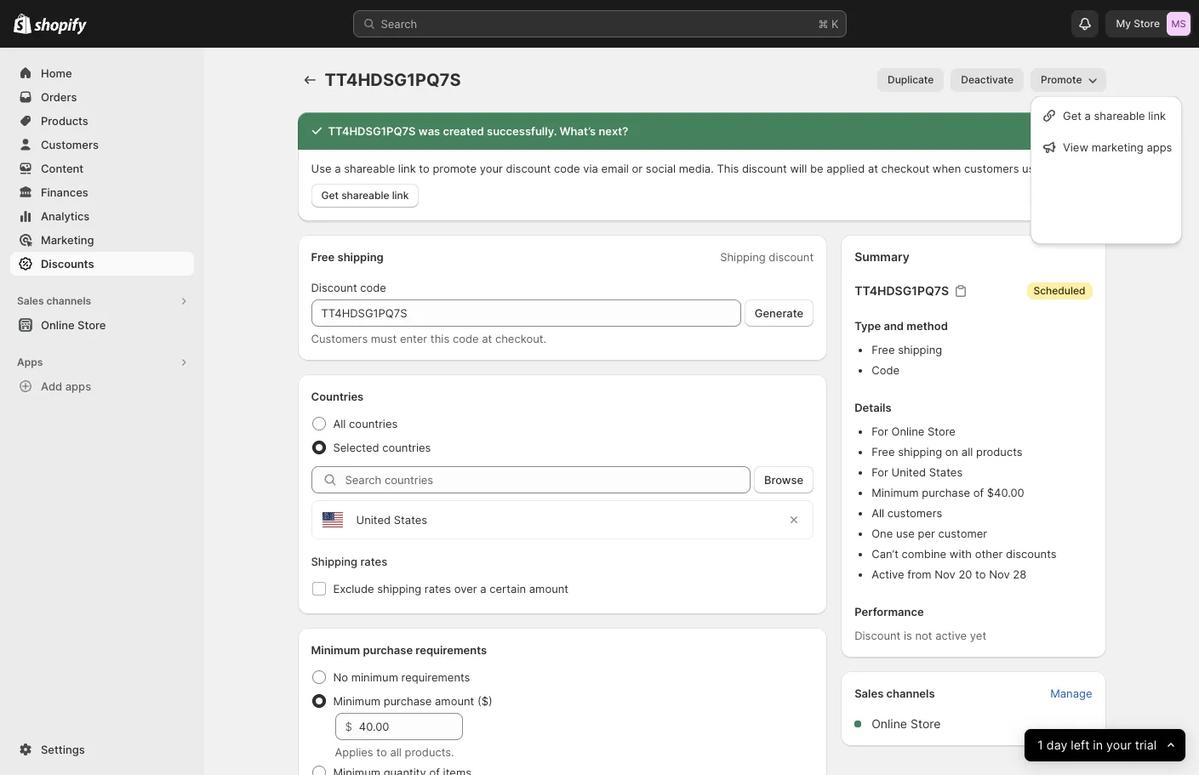 Task type: locate. For each thing, give the bounding box(es) containing it.
shipping right 'exclude' on the bottom
[[377, 582, 422, 596]]

nov left "28"
[[990, 568, 1011, 582]]

2 vertical spatial code
[[453, 332, 479, 346]]

1 vertical spatial rates
[[425, 582, 451, 596]]

or
[[632, 162, 643, 175]]

free down "details"
[[872, 445, 895, 459]]

0 horizontal spatial online store
[[41, 318, 106, 332]]

1 horizontal spatial apps
[[1147, 141, 1173, 154]]

1 horizontal spatial use
[[1023, 162, 1042, 175]]

apps
[[1147, 141, 1173, 154], [65, 380, 91, 393]]

sales channels down discounts
[[17, 295, 91, 307]]

minimum inside for online store free shipping on all products for united states minimum purchase of $40.00 all customers one use per customer can't combine with other discounts active from nov 20 to nov 28
[[872, 486, 919, 500]]

at right applied
[[869, 162, 879, 175]]

certain
[[490, 582, 526, 596]]

0 horizontal spatial your
[[480, 162, 503, 175]]

1 vertical spatial your
[[1107, 738, 1132, 753]]

for
[[872, 425, 889, 439], [872, 466, 889, 479]]

code right enter
[[453, 332, 479, 346]]

free for free shipping code
[[872, 343, 895, 357]]

your inside dropdown button
[[1107, 738, 1132, 753]]

sales down discount is not active yet
[[855, 687, 884, 701]]

discount down performance
[[855, 629, 901, 643]]

shipping discount
[[721, 250, 814, 264]]

discount
[[506, 162, 551, 175], [743, 162, 788, 175], [769, 250, 814, 264]]

shipping up generate button
[[721, 250, 766, 264]]

1 vertical spatial at
[[482, 332, 492, 346]]

channels down is on the right
[[887, 687, 936, 701]]

shareable up free shipping
[[342, 189, 390, 202]]

to right 'applies'
[[377, 746, 387, 760]]

1 vertical spatial states
[[394, 514, 428, 527]]

united up per
[[892, 466, 927, 479]]

0 horizontal spatial use
[[897, 527, 915, 541]]

customers for customers
[[41, 138, 99, 152]]

1 horizontal spatial get
[[1064, 109, 1082, 123]]

1 horizontal spatial sales channels
[[855, 687, 936, 701]]

1 vertical spatial requirements
[[402, 671, 470, 685]]

purchase left the of
[[923, 486, 971, 500]]

tt4hdsg1pq7s up type and method
[[855, 284, 950, 298]]

1 horizontal spatial code
[[453, 332, 479, 346]]

1 vertical spatial for
[[872, 466, 889, 479]]

2 vertical spatial online
[[872, 717, 908, 732]]

purchase inside for online store free shipping on all products for united states minimum purchase of $40.00 all customers one use per customer can't combine with other discounts active from nov 20 to nov 28
[[923, 486, 971, 500]]

customers
[[41, 138, 99, 152], [311, 332, 368, 346]]

1 vertical spatial customers
[[311, 332, 368, 346]]

united
[[892, 466, 927, 479], [356, 514, 391, 527]]

a right over
[[481, 582, 487, 596]]

countries up selected countries
[[349, 417, 398, 431]]

this right enter
[[431, 332, 450, 346]]

day
[[1047, 738, 1068, 753]]

united up the shipping rates
[[356, 514, 391, 527]]

minimum up one at the right bottom of page
[[872, 486, 919, 500]]

sales channels down is on the right
[[855, 687, 936, 701]]

customers up per
[[888, 507, 943, 520]]

1 vertical spatial online store
[[872, 717, 941, 732]]

for up one at the right bottom of page
[[872, 466, 889, 479]]

manage
[[1051, 687, 1093, 701]]

apps right the 'marketing'
[[1147, 141, 1173, 154]]

this left link.
[[1045, 162, 1064, 175]]

0 horizontal spatial sales
[[17, 295, 44, 307]]

discount down successfully.
[[506, 162, 551, 175]]

1 vertical spatial link
[[398, 162, 416, 175]]

at
[[869, 162, 879, 175], [482, 332, 492, 346]]

use left link.
[[1023, 162, 1042, 175]]

20
[[959, 568, 973, 582]]

2 vertical spatial purchase
[[384, 695, 432, 709]]

2 horizontal spatial code
[[554, 162, 580, 175]]

generate button
[[745, 300, 814, 327]]

this
[[717, 162, 739, 175]]

finances link
[[10, 181, 194, 204]]

1 horizontal spatial to
[[419, 162, 430, 175]]

link for get a shareable link
[[1149, 109, 1167, 123]]

0 horizontal spatial united
[[356, 514, 391, 527]]

your right the promote
[[480, 162, 503, 175]]

0 horizontal spatial sales channels
[[17, 295, 91, 307]]

0 horizontal spatial get
[[321, 189, 339, 202]]

1 horizontal spatial all
[[872, 507, 885, 520]]

0 vertical spatial to
[[419, 162, 430, 175]]

minimum for minimum purchase requirements
[[311, 644, 360, 657]]

applied
[[827, 162, 865, 175]]

1 vertical spatial to
[[976, 568, 987, 582]]

link
[[1149, 109, 1167, 123], [398, 162, 416, 175], [392, 189, 409, 202]]

shareable up the 'marketing'
[[1095, 109, 1146, 123]]

add apps
[[41, 380, 91, 393]]

1 vertical spatial channels
[[887, 687, 936, 701]]

minimum up $
[[333, 695, 381, 709]]

1 vertical spatial this
[[431, 332, 450, 346]]

all right on
[[962, 445, 974, 459]]

shareable up get shareable link
[[344, 162, 395, 175]]

your
[[480, 162, 503, 175], [1107, 738, 1132, 753]]

0 horizontal spatial discount
[[311, 281, 357, 295]]

sales down discounts
[[17, 295, 44, 307]]

online store inside button
[[41, 318, 106, 332]]

minimum up 'no'
[[311, 644, 360, 657]]

customers right when
[[965, 162, 1020, 175]]

1 vertical spatial discount
[[855, 629, 901, 643]]

be
[[811, 162, 824, 175]]

my store image
[[1168, 12, 1191, 36]]

1 horizontal spatial this
[[1045, 162, 1064, 175]]

at left checkout.
[[482, 332, 492, 346]]

0 vertical spatial all
[[333, 417, 346, 431]]

exclude shipping rates over a certain amount
[[333, 582, 569, 596]]

0 vertical spatial united
[[892, 466, 927, 479]]

1 horizontal spatial a
[[481, 582, 487, 596]]

all
[[333, 417, 346, 431], [872, 507, 885, 520]]

a up view
[[1085, 109, 1092, 123]]

a right use
[[335, 162, 341, 175]]

was
[[419, 124, 441, 138]]

0 horizontal spatial apps
[[65, 380, 91, 393]]

0 horizontal spatial code
[[360, 281, 387, 295]]

1 vertical spatial code
[[360, 281, 387, 295]]

purchase up minimum
[[363, 644, 413, 657]]

1 vertical spatial customers
[[888, 507, 943, 520]]

requirements up no minimum requirements
[[416, 644, 487, 657]]

Discount code text field
[[311, 300, 741, 327]]

0 horizontal spatial shipping
[[311, 555, 358, 569]]

get
[[1064, 109, 1082, 123], [321, 189, 339, 202]]

0 vertical spatial your
[[480, 162, 503, 175]]

1 vertical spatial free
[[872, 343, 895, 357]]

channels
[[46, 295, 91, 307], [887, 687, 936, 701]]

channels inside button
[[46, 295, 91, 307]]

online inside button
[[41, 318, 75, 332]]

for down "details"
[[872, 425, 889, 439]]

promote
[[433, 162, 477, 175]]

link for use a shareable link to promote your discount code via email or social media. this discount will be applied at checkout when customers use this link.
[[398, 162, 416, 175]]

1 horizontal spatial discount
[[855, 629, 901, 643]]

0 vertical spatial this
[[1045, 162, 1064, 175]]

requirements for minimum purchase requirements
[[416, 644, 487, 657]]

customers down products
[[41, 138, 99, 152]]

view marketing apps
[[1064, 141, 1173, 154]]

code
[[554, 162, 580, 175], [360, 281, 387, 295], [453, 332, 479, 346]]

customers link
[[10, 133, 194, 157]]

all
[[962, 445, 974, 459], [390, 746, 402, 760]]

left
[[1071, 738, 1090, 753]]

0 horizontal spatial a
[[335, 162, 341, 175]]

all down the countries
[[333, 417, 346, 431]]

use a shareable link to promote your discount code via email or social media. this discount will be applied at checkout when customers use this link.
[[311, 162, 1088, 175]]

shipping up 'exclude' on the bottom
[[311, 555, 358, 569]]

no minimum requirements
[[333, 671, 470, 685]]

free shipping
[[311, 250, 384, 264]]

1 horizontal spatial customers
[[965, 162, 1020, 175]]

0 vertical spatial link
[[1149, 109, 1167, 123]]

2 vertical spatial minimum
[[333, 695, 381, 709]]

your right in
[[1107, 738, 1132, 753]]

$
[[345, 720, 352, 734]]

free up discount code
[[311, 250, 335, 264]]

free inside free shipping code
[[872, 343, 895, 357]]

2 nov from the left
[[990, 568, 1011, 582]]

generate
[[755, 307, 804, 320]]

amount right the certain
[[529, 582, 569, 596]]

0 vertical spatial customers
[[41, 138, 99, 152]]

free up code
[[872, 343, 895, 357]]

requirements up minimum purchase amount ($)
[[402, 671, 470, 685]]

tt4hdsg1pq7s down "search"
[[325, 70, 461, 90]]

home link
[[10, 61, 194, 85]]

purchase for requirements
[[363, 644, 413, 657]]

store
[[1135, 17, 1161, 30], [78, 318, 106, 332], [928, 425, 956, 439], [911, 717, 941, 732]]

next?
[[599, 124, 629, 138]]

1 vertical spatial purchase
[[363, 644, 413, 657]]

shipping for free shipping code
[[899, 343, 943, 357]]

0 vertical spatial apps
[[1147, 141, 1173, 154]]

discounts
[[1007, 548, 1057, 561]]

code left via
[[554, 162, 580, 175]]

1 horizontal spatial online store
[[872, 717, 941, 732]]

nov
[[935, 568, 956, 582], [990, 568, 1011, 582]]

1 vertical spatial get
[[321, 189, 339, 202]]

amount left ($)
[[435, 695, 475, 709]]

get up view
[[1064, 109, 1082, 123]]

1 horizontal spatial states
[[930, 466, 963, 479]]

0 vertical spatial code
[[554, 162, 580, 175]]

a inside button
[[1085, 109, 1092, 123]]

to right 20
[[976, 568, 987, 582]]

$40.00
[[988, 486, 1025, 500]]

online
[[41, 318, 75, 332], [892, 425, 925, 439], [872, 717, 908, 732]]

1 horizontal spatial channels
[[887, 687, 936, 701]]

⌘
[[819, 17, 829, 31]]

1 horizontal spatial sales
[[855, 687, 884, 701]]

marketing link
[[10, 228, 194, 252]]

shipping inside free shipping code
[[899, 343, 943, 357]]

1 vertical spatial apps
[[65, 380, 91, 393]]

customers left must
[[311, 332, 368, 346]]

0 horizontal spatial amount
[[435, 695, 475, 709]]

nov left 20
[[935, 568, 956, 582]]

no
[[333, 671, 348, 685]]

media.
[[679, 162, 714, 175]]

1 vertical spatial sales channels
[[855, 687, 936, 701]]

settings link
[[10, 738, 194, 762]]

rates left over
[[425, 582, 451, 596]]

customer
[[939, 527, 988, 541]]

0 horizontal spatial customers
[[41, 138, 99, 152]]

1 vertical spatial united
[[356, 514, 391, 527]]

countries down all countries
[[383, 441, 431, 455]]

0 vertical spatial sales
[[17, 295, 44, 307]]

states down on
[[930, 466, 963, 479]]

purchase down no minimum requirements
[[384, 695, 432, 709]]

2 vertical spatial tt4hdsg1pq7s
[[855, 284, 950, 298]]

discount for discount is not active yet
[[855, 629, 901, 643]]

1 vertical spatial sales
[[855, 687, 884, 701]]

tt4hdsg1pq7s left was
[[328, 124, 416, 138]]

0 vertical spatial shipping
[[721, 250, 766, 264]]

get a shareable link
[[1064, 109, 1167, 123]]

content link
[[10, 157, 194, 181]]

0 vertical spatial online
[[41, 318, 75, 332]]

0 vertical spatial channels
[[46, 295, 91, 307]]

0 horizontal spatial at
[[482, 332, 492, 346]]

0 horizontal spatial all
[[333, 417, 346, 431]]

1 horizontal spatial customers
[[311, 332, 368, 346]]

email
[[602, 162, 629, 175]]

2 vertical spatial free
[[872, 445, 895, 459]]

1 horizontal spatial rates
[[425, 582, 451, 596]]

shipping down method
[[899, 343, 943, 357]]

all down $ text field
[[390, 746, 402, 760]]

rates
[[361, 555, 388, 569], [425, 582, 451, 596]]

minimum
[[351, 671, 398, 685]]

0 vertical spatial for
[[872, 425, 889, 439]]

0 vertical spatial get
[[1064, 109, 1082, 123]]

use left per
[[897, 527, 915, 541]]

1 vertical spatial online
[[892, 425, 925, 439]]

is
[[904, 629, 913, 643]]

0 horizontal spatial to
[[377, 746, 387, 760]]

checkout.
[[496, 332, 547, 346]]

shipping left on
[[899, 445, 943, 459]]

states down selected countries
[[394, 514, 428, 527]]

get down use
[[321, 189, 339, 202]]

shipping rates
[[311, 555, 388, 569]]

1 nov from the left
[[935, 568, 956, 582]]

0 vertical spatial countries
[[349, 417, 398, 431]]

1 horizontal spatial nov
[[990, 568, 1011, 582]]

1 horizontal spatial all
[[962, 445, 974, 459]]

1 horizontal spatial shipping
[[721, 250, 766, 264]]

1 vertical spatial shareable
[[344, 162, 395, 175]]

online store
[[41, 318, 106, 332], [872, 717, 941, 732]]

2 horizontal spatial to
[[976, 568, 987, 582]]

code down free shipping
[[360, 281, 387, 295]]

0 vertical spatial purchase
[[923, 486, 971, 500]]

discount down free shipping
[[311, 281, 357, 295]]

channels down discounts
[[46, 295, 91, 307]]

browse
[[765, 473, 804, 487]]

shipping up discount code
[[338, 250, 384, 264]]

0 horizontal spatial nov
[[935, 568, 956, 582]]

all up one at the right bottom of page
[[872, 507, 885, 520]]

orders
[[41, 90, 77, 104]]

apps right add
[[65, 380, 91, 393]]

0 vertical spatial tt4hdsg1pq7s
[[325, 70, 461, 90]]

to left the promote
[[419, 162, 430, 175]]

2 vertical spatial a
[[481, 582, 487, 596]]

all countries
[[333, 417, 398, 431]]

rates up 'exclude' on the bottom
[[361, 555, 388, 569]]

countries for all countries
[[349, 417, 398, 431]]

1 vertical spatial minimum
[[311, 644, 360, 657]]

2 horizontal spatial a
[[1085, 109, 1092, 123]]



Task type: describe. For each thing, give the bounding box(es) containing it.
apps inside "add apps" button
[[65, 380, 91, 393]]

minimum purchase requirements
[[311, 644, 487, 657]]

1 vertical spatial tt4hdsg1pq7s
[[328, 124, 416, 138]]

performance
[[855, 605, 925, 619]]

requirements for no minimum requirements
[[402, 671, 470, 685]]

type and method
[[855, 319, 949, 333]]

from
[[908, 568, 932, 582]]

details
[[855, 401, 892, 415]]

not
[[916, 629, 933, 643]]

shopify image
[[34, 18, 87, 35]]

applies to all products.
[[335, 746, 455, 760]]

free inside for online store free shipping on all products for united states minimum purchase of $40.00 all customers one use per customer can't combine with other discounts active from nov 20 to nov 28
[[872, 445, 895, 459]]

countries
[[311, 390, 364, 404]]

0 vertical spatial rates
[[361, 555, 388, 569]]

discount up generate button
[[769, 250, 814, 264]]

2 for from the top
[[872, 466, 889, 479]]

duplicate link
[[878, 68, 945, 92]]

yet
[[971, 629, 987, 643]]

my store
[[1117, 17, 1161, 30]]

countries for selected countries
[[383, 441, 431, 455]]

discount for discount code
[[311, 281, 357, 295]]

minimum purchase amount ($)
[[333, 695, 493, 709]]

purchase for amount
[[384, 695, 432, 709]]

my
[[1117, 17, 1132, 30]]

products
[[977, 445, 1023, 459]]

promote
[[1041, 73, 1083, 86]]

code
[[872, 364, 900, 377]]

what's
[[560, 124, 596, 138]]

($)
[[478, 695, 493, 709]]

scheduled
[[1034, 284, 1086, 297]]

sales inside button
[[17, 295, 44, 307]]

other
[[976, 548, 1004, 561]]

get shareable link
[[321, 189, 409, 202]]

combine
[[902, 548, 947, 561]]

and
[[884, 319, 904, 333]]

online inside for online store free shipping on all products for united states minimum purchase of $40.00 all customers one use per customer can't combine with other discounts active from nov 20 to nov 28
[[892, 425, 925, 439]]

customers must enter this code at checkout.
[[311, 332, 547, 346]]

shareable for get
[[1095, 109, 1146, 123]]

k
[[832, 17, 839, 31]]

store inside for online store free shipping on all products for united states minimum purchase of $40.00 all customers one use per customer can't combine with other discounts active from nov 20 to nov 28
[[928, 425, 956, 439]]

all inside for online store free shipping on all products for united states minimum purchase of $40.00 all customers one use per customer can't combine with other discounts active from nov 20 to nov 28
[[962, 445, 974, 459]]

deactivate
[[962, 73, 1014, 86]]

of
[[974, 486, 985, 500]]

browse button
[[755, 467, 814, 494]]

to inside for online store free shipping on all products for united states minimum purchase of $40.00 all customers one use per customer can't combine with other discounts active from nov 20 to nov 28
[[976, 568, 987, 582]]

1 for from the top
[[872, 425, 889, 439]]

sales channels inside the sales channels button
[[17, 295, 91, 307]]

0 horizontal spatial this
[[431, 332, 450, 346]]

states inside for online store free shipping on all products for united states minimum purchase of $40.00 all customers one use per customer can't combine with other discounts active from nov 20 to nov 28
[[930, 466, 963, 479]]

⌘ k
[[819, 17, 839, 31]]

products
[[41, 114, 88, 128]]

shipping for free shipping
[[338, 250, 384, 264]]

2 vertical spatial link
[[392, 189, 409, 202]]

free shipping code
[[872, 343, 943, 377]]

store inside the online store link
[[78, 318, 106, 332]]

1 vertical spatial all
[[390, 746, 402, 760]]

get shareable link button
[[311, 184, 419, 208]]

will
[[791, 162, 808, 175]]

a for use
[[335, 162, 341, 175]]

minimum for minimum purchase amount ($)
[[333, 695, 381, 709]]

trial
[[1136, 738, 1157, 753]]

Search countries text field
[[345, 467, 751, 494]]

2 vertical spatial shareable
[[342, 189, 390, 202]]

shipping for shipping rates
[[311, 555, 358, 569]]

summary
[[855, 250, 910, 264]]

get for get shareable link
[[321, 189, 339, 202]]

content
[[41, 162, 84, 175]]

successfully.
[[487, 124, 557, 138]]

shopify image
[[14, 13, 32, 34]]

selected countries
[[333, 441, 431, 455]]

selected
[[333, 441, 379, 455]]

apps inside view marketing apps link
[[1147, 141, 1173, 154]]

use inside for online store free shipping on all products for united states minimum purchase of $40.00 all customers one use per customer can't combine with other discounts active from nov 20 to nov 28
[[897, 527, 915, 541]]

customers for customers must enter this code at checkout.
[[311, 332, 368, 346]]

1 vertical spatial amount
[[435, 695, 475, 709]]

1 day left in your trial button
[[1025, 730, 1186, 762]]

for online store free shipping on all products for united states minimum purchase of $40.00 all customers one use per customer can't combine with other discounts active from nov 20 to nov 28
[[872, 425, 1057, 582]]

applies
[[335, 746, 374, 760]]

manage button
[[1041, 682, 1103, 706]]

shipping for shipping discount
[[721, 250, 766, 264]]

finances
[[41, 186, 88, 199]]

0 vertical spatial use
[[1023, 162, 1042, 175]]

exclude
[[333, 582, 374, 596]]

social
[[646, 162, 676, 175]]

use
[[311, 162, 332, 175]]

apps button
[[10, 351, 194, 375]]

2 vertical spatial to
[[377, 746, 387, 760]]

customers inside for online store free shipping on all products for united states minimum purchase of $40.00 all customers one use per customer can't combine with other discounts active from nov 20 to nov 28
[[888, 507, 943, 520]]

discount code
[[311, 281, 387, 295]]

all inside for online store free shipping on all products for united states minimum purchase of $40.00 all customers one use per customer can't combine with other discounts active from nov 20 to nov 28
[[872, 507, 885, 520]]

over
[[455, 582, 477, 596]]

0 horizontal spatial states
[[394, 514, 428, 527]]

settings
[[41, 743, 85, 757]]

$ text field
[[359, 714, 463, 741]]

get a shareable link button
[[1036, 101, 1178, 129]]

shipping inside for online store free shipping on all products for united states minimum purchase of $40.00 all customers one use per customer can't combine with other discounts active from nov 20 to nov 28
[[899, 445, 943, 459]]

when
[[933, 162, 962, 175]]

discount left will at the top of page
[[743, 162, 788, 175]]

add apps button
[[10, 375, 194, 399]]

view marketing apps link
[[1036, 133, 1178, 161]]

a for get
[[1085, 109, 1092, 123]]

add
[[41, 380, 62, 393]]

in
[[1093, 738, 1103, 753]]

28
[[1014, 568, 1027, 582]]

discounts link
[[10, 252, 194, 276]]

type
[[855, 319, 882, 333]]

one
[[872, 527, 894, 541]]

search
[[381, 17, 417, 31]]

created
[[443, 124, 484, 138]]

home
[[41, 66, 72, 80]]

discount is not active yet
[[855, 629, 987, 643]]

free for free shipping
[[311, 250, 335, 264]]

online store button
[[0, 313, 204, 337]]

link.
[[1067, 162, 1088, 175]]

deactivate button
[[951, 68, 1024, 92]]

products link
[[10, 109, 194, 133]]

marketing
[[41, 233, 94, 247]]

0 vertical spatial amount
[[529, 582, 569, 596]]

shareable for use
[[344, 162, 395, 175]]

1 horizontal spatial at
[[869, 162, 879, 175]]

united inside for online store free shipping on all products for united states minimum purchase of $40.00 all customers one use per customer can't combine with other discounts active from nov 20 to nov 28
[[892, 466, 927, 479]]

products.
[[405, 746, 455, 760]]

get for get a shareable link
[[1064, 109, 1082, 123]]

method
[[907, 319, 949, 333]]

apps
[[17, 356, 43, 369]]

analytics link
[[10, 204, 194, 228]]

shipping for exclude shipping rates over a certain amount
[[377, 582, 422, 596]]

view
[[1064, 141, 1089, 154]]



Task type: vqa. For each thing, say whether or not it's contained in the screenshot.
the left your
yes



